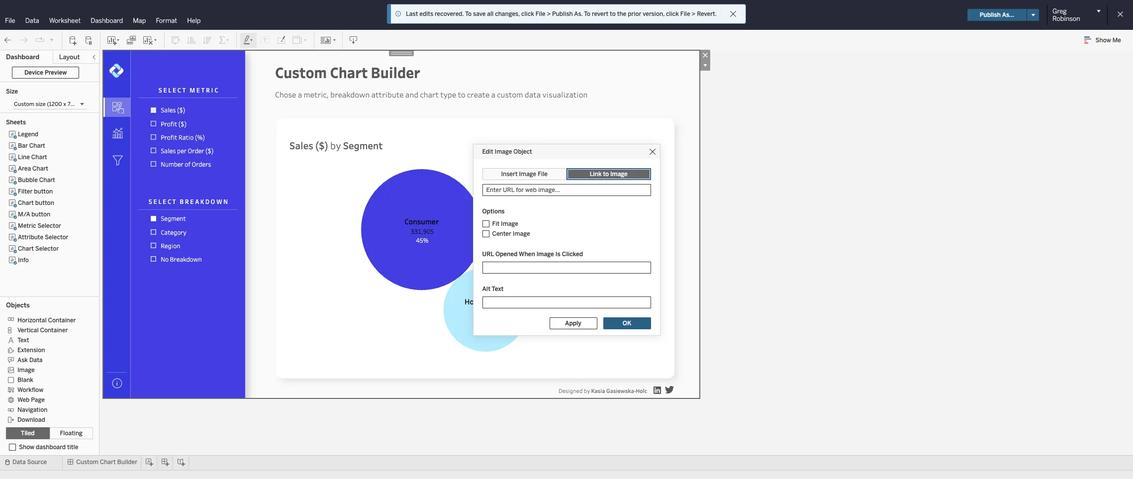 Task type: locate. For each thing, give the bounding box(es) containing it.
marks. press enter to open the view data window.. use arrow keys to navigate data visualization elements. image
[[103, 94, 130, 121], [145, 104, 232, 171], [103, 120, 130, 147], [103, 146, 130, 174], [288, 158, 659, 168], [288, 169, 659, 352], [145, 212, 232, 266], [111, 377, 123, 390]]

me
[[1113, 37, 1122, 44]]

attribute
[[18, 234, 43, 241]]

1 horizontal spatial text
[[492, 285, 504, 292]]

a
[[298, 90, 302, 100], [491, 90, 496, 100]]

l left m
[[168, 86, 171, 94]]

1 vertical spatial text
[[17, 337, 29, 344]]

data down the extension
[[29, 357, 43, 364]]

1 horizontal spatial custom chart builder
[[275, 62, 420, 82]]

image right center
[[513, 230, 530, 237]]

workflow option
[[6, 385, 86, 395]]

t left "b"
[[172, 197, 176, 205]]

a right create
[[491, 90, 496, 100]]

r right "b"
[[185, 197, 189, 205]]

2 a from the left
[[491, 90, 496, 100]]

t left m
[[182, 86, 186, 94]]

worksheet
[[49, 17, 81, 24]]

0 horizontal spatial show
[[19, 444, 34, 451]]

image up center
[[501, 220, 518, 227]]

t for r
[[172, 197, 176, 205]]

1 vertical spatial container
[[40, 327, 68, 334]]

s e l e c t   m e t r i c
[[159, 86, 218, 94]]

text inside 'edit image object' dialog
[[492, 285, 504, 292]]

0 horizontal spatial by
[[330, 139, 341, 152]]

s left "b"
[[149, 197, 152, 205]]

1 vertical spatial show
[[19, 444, 34, 451]]

designed
[[559, 387, 583, 394]]

info
[[18, 257, 29, 264]]

c left "b"
[[168, 197, 171, 205]]

1 vertical spatial data
[[29, 357, 43, 364]]

1 vertical spatial to
[[458, 90, 466, 100]]

builder
[[536, 10, 563, 20], [371, 62, 420, 82], [117, 459, 137, 466]]

d
[[205, 197, 210, 205]]

device preview
[[24, 69, 67, 76]]

edits
[[420, 10, 433, 17]]

to
[[610, 10, 616, 17], [458, 90, 466, 100], [603, 170, 609, 177]]

help
[[187, 17, 201, 24]]

public)
[[600, 10, 626, 20]]

replay animation image left 'new data source' image
[[49, 37, 55, 43]]

sales ($) by segment
[[290, 139, 383, 152]]

preview
[[45, 69, 67, 76]]

data left the source
[[12, 459, 26, 466]]

1 horizontal spatial by
[[584, 387, 590, 394]]

area
[[18, 165, 31, 172]]

0 horizontal spatial click
[[521, 10, 534, 17]]

0 horizontal spatial t
[[172, 197, 176, 205]]

1 horizontal spatial c
[[178, 86, 181, 94]]

list box
[[6, 129, 93, 294]]

image right link
[[611, 170, 628, 177]]

0 vertical spatial data
[[25, 17, 39, 24]]

container
[[48, 317, 76, 324], [40, 327, 68, 334]]

0 horizontal spatial l
[[158, 197, 161, 205]]

custom chart builder up breakdown
[[275, 62, 420, 82]]

options group
[[482, 219, 530, 239]]

workflow
[[17, 387, 43, 394]]

web
[[17, 396, 30, 403]]

show left me
[[1096, 37, 1112, 44]]

collapse image
[[91, 54, 97, 60]]

2 horizontal spatial to
[[610, 10, 616, 17]]

format workbook image
[[276, 35, 286, 45]]

data for data
[[25, 17, 39, 24]]

data up redo icon
[[25, 17, 39, 24]]

text option
[[6, 335, 86, 345]]

bubble
[[18, 177, 38, 184]]

to right link
[[603, 170, 609, 177]]

image up blank
[[17, 367, 35, 374]]

download image
[[349, 35, 359, 45]]

2 > from the left
[[692, 10, 696, 17]]

floating
[[60, 430, 83, 437]]

alt
[[482, 285, 491, 292]]

s
[[159, 86, 162, 94], [149, 197, 152, 205]]

i
[[211, 86, 213, 94]]

c
[[178, 86, 181, 94], [215, 86, 218, 94], [168, 197, 171, 205]]

to
[[465, 10, 472, 17], [584, 10, 591, 17]]

container down horizontal container
[[40, 327, 68, 334]]

vertical
[[17, 327, 39, 334]]

t for e
[[182, 86, 186, 94]]

c for s e l e c t   b r e a k d o w n
[[168, 197, 171, 205]]

b
[[180, 197, 184, 205]]

custom chart builder inside application
[[275, 62, 420, 82]]

l
[[168, 86, 171, 94], [158, 197, 161, 205]]

0 horizontal spatial to
[[465, 10, 472, 17]]

0 vertical spatial r
[[206, 86, 210, 94]]

text inside option
[[17, 337, 29, 344]]

l for s e l e c t   m e t r i c
[[168, 86, 171, 94]]

alt text
[[482, 285, 504, 292]]

info image
[[395, 10, 402, 17]]

l left "b"
[[158, 197, 161, 205]]

1 horizontal spatial to
[[584, 10, 591, 17]]

metric selector
[[18, 222, 61, 229]]

s left m
[[159, 86, 162, 94]]

t
[[182, 86, 186, 94], [201, 86, 205, 94], [172, 197, 176, 205]]

1 vertical spatial selector
[[45, 234, 68, 241]]

tiled
[[21, 430, 35, 437]]

1 horizontal spatial s
[[159, 86, 162, 94]]

chart inside application
[[330, 62, 368, 82]]

click
[[521, 10, 534, 17], [666, 10, 679, 17]]

dashboard up new worksheet image
[[91, 17, 123, 24]]

> left as.
[[547, 10, 551, 17]]

gasiewska-
[[607, 387, 636, 394]]

c right i
[[215, 86, 218, 94]]

to right the type
[[458, 90, 466, 100]]

dashboard
[[36, 444, 66, 451]]

o
[[211, 197, 215, 205]]

size
[[36, 101, 46, 107]]

1 horizontal spatial builder
[[371, 62, 420, 82]]

file up link to image text field
[[538, 170, 548, 177]]

to right as.
[[584, 10, 591, 17]]

by left kasia
[[584, 387, 590, 394]]

data for data source
[[12, 459, 26, 466]]

ask data
[[17, 357, 43, 364]]

0 vertical spatial custom chart builder
[[275, 62, 420, 82]]

horizontal
[[17, 317, 47, 324]]

r
[[206, 86, 210, 94], [185, 197, 189, 205]]

changes,
[[495, 10, 520, 17]]

1 horizontal spatial show
[[1096, 37, 1112, 44]]

file inside option group
[[538, 170, 548, 177]]

text right alt
[[492, 285, 504, 292]]

r left i
[[206, 86, 210, 94]]

custom size (1200 x 700)
[[14, 101, 80, 107]]

button down 'bubble chart'
[[34, 188, 53, 195]]

to inside option group
[[603, 170, 609, 177]]

1 vertical spatial r
[[185, 197, 189, 205]]

to inside alert
[[610, 10, 616, 17]]

0 vertical spatial button
[[34, 188, 53, 195]]

2 vertical spatial to
[[603, 170, 609, 177]]

sort ascending image
[[187, 35, 197, 45]]

show/hide cards image
[[320, 35, 336, 45]]

2 horizontal spatial t
[[201, 86, 205, 94]]

0 vertical spatial dashboard
[[91, 17, 123, 24]]

0 vertical spatial l
[[168, 86, 171, 94]]

button
[[34, 188, 53, 195], [35, 200, 54, 207], [31, 211, 50, 218]]

1 vertical spatial custom chart builder
[[76, 459, 137, 466]]

last edits recovered. to save all changes, click file > publish as. to revert to the prior version, click file > revert. alert
[[406, 9, 717, 18]]

horizontal container
[[17, 317, 76, 324]]

1 click from the left
[[521, 10, 534, 17]]

chart
[[420, 90, 439, 100]]

1 vertical spatial by
[[584, 387, 590, 394]]

1 horizontal spatial a
[[491, 90, 496, 100]]

custom chart builder (tableau public)
[[480, 10, 626, 20]]

1 horizontal spatial t
[[182, 86, 186, 94]]

e
[[163, 86, 167, 94], [173, 86, 176, 94], [196, 86, 200, 94], [154, 197, 157, 205], [163, 197, 166, 205], [190, 197, 194, 205]]

0 horizontal spatial text
[[17, 337, 29, 344]]

1 horizontal spatial publish
[[980, 11, 1001, 18]]

show inside 'button'
[[1096, 37, 1112, 44]]

visualization
[[543, 90, 588, 100]]

revert
[[592, 10, 609, 17]]

(tableau
[[565, 10, 598, 20]]

publish left as.
[[552, 10, 573, 17]]

2 horizontal spatial builder
[[536, 10, 563, 20]]

0 vertical spatial by
[[330, 139, 341, 152]]

0 horizontal spatial c
[[168, 197, 171, 205]]

the
[[617, 10, 627, 17]]

sales
[[290, 139, 313, 152]]

1 vertical spatial builder
[[371, 62, 420, 82]]

0 vertical spatial container
[[48, 317, 76, 324]]

container for vertical container
[[40, 327, 68, 334]]

selector down the attribute selector
[[35, 245, 59, 252]]

selector up the attribute selector
[[38, 222, 61, 229]]

dashboard down redo icon
[[6, 53, 39, 61]]

1 vertical spatial s
[[149, 197, 152, 205]]

0 horizontal spatial dashboard
[[6, 53, 39, 61]]

publish left as...
[[980, 11, 1001, 18]]

sheets
[[6, 119, 26, 126]]

metric
[[18, 222, 36, 229]]

c left m
[[178, 86, 181, 94]]

0 horizontal spatial publish
[[552, 10, 573, 17]]

1 > from the left
[[547, 10, 551, 17]]

layout
[[59, 53, 80, 61]]

replay animation image
[[35, 35, 45, 45], [49, 37, 55, 43]]

2 vertical spatial data
[[12, 459, 26, 466]]

0 horizontal spatial s
[[149, 197, 152, 205]]

create
[[467, 90, 490, 100]]

dashboard
[[91, 17, 123, 24], [6, 53, 39, 61]]

type
[[440, 90, 456, 100]]

by right the ($)
[[330, 139, 341, 152]]

save
[[473, 10, 486, 17]]

more options image
[[700, 60, 711, 71]]

web page
[[17, 396, 45, 403]]

image inside option
[[17, 367, 35, 374]]

selector for attribute selector
[[45, 234, 68, 241]]

show down tiled
[[19, 444, 34, 451]]

0 vertical spatial s
[[159, 86, 162, 94]]

0 horizontal spatial a
[[298, 90, 302, 100]]

show dashboard title
[[19, 444, 78, 451]]

file
[[536, 10, 546, 17], [681, 10, 691, 17], [5, 17, 15, 24], [538, 170, 548, 177]]

text down vertical
[[17, 337, 29, 344]]

button up the 'metric selector'
[[31, 211, 50, 218]]

0 vertical spatial show
[[1096, 37, 1112, 44]]

x
[[63, 101, 66, 107]]

0 horizontal spatial to
[[458, 90, 466, 100]]

container up vertical container option
[[48, 317, 76, 324]]

0 horizontal spatial >
[[547, 10, 551, 17]]

m/a
[[18, 211, 30, 218]]

format
[[156, 17, 177, 24]]

0 vertical spatial builder
[[536, 10, 563, 20]]

1 horizontal spatial >
[[692, 10, 696, 17]]

click right changes,
[[521, 10, 534, 17]]

custom up the metric,
[[275, 62, 327, 82]]

0 vertical spatial selector
[[38, 222, 61, 229]]

0 vertical spatial to
[[610, 10, 616, 17]]

t left i
[[201, 86, 205, 94]]

1 horizontal spatial l
[[168, 86, 171, 94]]

1 vertical spatial l
[[158, 197, 161, 205]]

custom chart builder down title
[[76, 459, 137, 466]]

page
[[31, 396, 45, 403]]

1 vertical spatial button
[[35, 200, 54, 207]]

click right version,
[[666, 10, 679, 17]]

replay animation image right redo icon
[[35, 35, 45, 45]]

link to image
[[590, 170, 628, 177]]

kasia
[[591, 387, 605, 394]]

selector down the 'metric selector'
[[45, 234, 68, 241]]

to left save
[[465, 10, 472, 17]]

2 vertical spatial button
[[31, 211, 50, 218]]

a right chose
[[298, 90, 302, 100]]

2 vertical spatial selector
[[35, 245, 59, 252]]

0 vertical spatial text
[[492, 285, 504, 292]]

image image
[[125, 44, 258, 412], [109, 63, 124, 78], [270, 112, 687, 391], [665, 386, 674, 394], [654, 387, 661, 394]]

show labels image
[[260, 35, 270, 45]]

data source
[[12, 459, 47, 466]]

to left the
[[610, 10, 616, 17]]

publish as... button
[[968, 9, 1027, 21]]

1 horizontal spatial to
[[603, 170, 609, 177]]

> left revert.
[[692, 10, 696, 17]]

file right changes,
[[536, 10, 546, 17]]

image right insert
[[519, 170, 537, 177]]

apply
[[565, 320, 582, 327]]

1 horizontal spatial click
[[666, 10, 679, 17]]

0 horizontal spatial builder
[[117, 459, 137, 466]]

button down the filter button
[[35, 200, 54, 207]]

show me button
[[1080, 32, 1131, 48]]

vertical container option
[[6, 325, 86, 335]]



Task type: vqa. For each thing, say whether or not it's contained in the screenshot.
Kasia
yes



Task type: describe. For each thing, give the bounding box(es) containing it.
robinson
[[1053, 15, 1081, 22]]

center
[[492, 230, 512, 237]]

togglestate option group
[[6, 427, 93, 439]]

custom
[[497, 90, 523, 100]]

0 horizontal spatial custom chart builder
[[76, 459, 137, 466]]

custom left size
[[14, 101, 34, 107]]

2 vertical spatial builder
[[117, 459, 137, 466]]

apply button
[[550, 317, 597, 329]]

ok
[[623, 320, 632, 327]]

ask data option
[[6, 355, 86, 365]]

vertical container
[[17, 327, 68, 334]]

line chart
[[18, 154, 47, 161]]

2 click from the left
[[666, 10, 679, 17]]

clicked
[[562, 251, 583, 258]]

undo image
[[3, 35, 13, 45]]

pause auto updates image
[[84, 35, 94, 45]]

objects list box
[[6, 312, 93, 424]]

image left is
[[537, 251, 554, 258]]

container for horizontal container
[[48, 317, 76, 324]]

s e l e c t   b r e a k d o w n
[[149, 197, 228, 205]]

file left revert.
[[681, 10, 691, 17]]

remove from dashboard image
[[700, 50, 711, 60]]

file up undo icon
[[5, 17, 15, 24]]

button for filter button
[[34, 188, 53, 195]]

publish as...
[[980, 11, 1015, 18]]

sort descending image
[[203, 35, 212, 45]]

link
[[590, 170, 602, 177]]

bubble chart
[[18, 177, 55, 184]]

filter
[[18, 188, 33, 195]]

designed by kasia gasiewska-holc
[[559, 387, 647, 394]]

as...
[[1002, 11, 1015, 18]]

horizontal container option
[[6, 315, 86, 325]]

clear sheet image
[[142, 35, 158, 45]]

selector for chart selector
[[35, 245, 59, 252]]

edit image object
[[482, 148, 532, 155]]

redo image
[[19, 35, 29, 45]]

filter button
[[18, 188, 53, 195]]

Link to Image text field
[[482, 184, 651, 196]]

0 horizontal spatial replay animation image
[[35, 35, 45, 45]]

w
[[216, 197, 222, 205]]

2 horizontal spatial c
[[215, 86, 218, 94]]

and
[[405, 90, 419, 100]]

url opened when image is clicked
[[482, 251, 583, 258]]

download option
[[6, 415, 86, 424]]

device
[[24, 69, 43, 76]]

blank option
[[6, 375, 86, 385]]

($)
[[315, 139, 328, 152]]

download
[[17, 416, 45, 423]]

holc
[[636, 387, 647, 394]]

extension
[[17, 347, 45, 354]]

blank
[[17, 377, 33, 384]]

1 to from the left
[[465, 10, 472, 17]]

new worksheet image
[[106, 35, 120, 45]]

url
[[482, 251, 494, 258]]

list box containing legend
[[6, 129, 93, 294]]

data inside ask data option
[[29, 357, 43, 364]]

custom down title
[[76, 459, 98, 466]]

1 horizontal spatial replay animation image
[[49, 37, 55, 43]]

swap rows and columns image
[[171, 35, 181, 45]]

navigation option
[[6, 405, 86, 415]]

1 a from the left
[[298, 90, 302, 100]]

(1200
[[47, 101, 62, 107]]

show me
[[1096, 37, 1122, 44]]

object
[[514, 148, 532, 155]]

0 horizontal spatial r
[[185, 197, 189, 205]]

title
[[67, 444, 78, 451]]

bar
[[18, 142, 28, 149]]

extension option
[[6, 345, 86, 355]]

legend
[[18, 131, 38, 138]]

map
[[133, 17, 146, 24]]

Alt Text text field
[[482, 296, 651, 308]]

ok button
[[603, 317, 651, 329]]

1 horizontal spatial r
[[206, 86, 210, 94]]

chart button
[[18, 200, 54, 207]]

custom right recovered.
[[480, 10, 510, 20]]

chose
[[275, 90, 296, 100]]

image right edit
[[495, 148, 512, 155]]

ask
[[17, 357, 28, 364]]

highlight image
[[243, 35, 254, 45]]

custom chart builder application
[[100, 44, 1133, 454]]

insert image file
[[501, 170, 548, 177]]

revert.
[[697, 10, 717, 17]]

m/a button
[[18, 211, 50, 218]]

file or link toggle option group
[[482, 168, 651, 180]]

attribute
[[371, 90, 404, 100]]

fit image
[[292, 35, 308, 45]]

web page option
[[6, 395, 86, 405]]

prior
[[628, 10, 642, 17]]

to inside application
[[458, 90, 466, 100]]

source
[[27, 459, 47, 466]]

totals image
[[218, 35, 230, 45]]

button for chart button
[[35, 200, 54, 207]]

s for s e l e c t   m e t r i c
[[159, 86, 162, 94]]

700)
[[68, 101, 80, 107]]

custom inside application
[[275, 62, 327, 82]]

show for show me
[[1096, 37, 1112, 44]]

size
[[6, 88, 18, 95]]

version,
[[643, 10, 665, 17]]

c for s e l e c t   m e t r i c
[[178, 86, 181, 94]]

1 vertical spatial dashboard
[[6, 53, 39, 61]]

m
[[190, 86, 195, 94]]

metric,
[[304, 90, 329, 100]]

data
[[525, 90, 541, 100]]

button for m/a button
[[31, 211, 50, 218]]

recovered.
[[435, 10, 464, 17]]

edit
[[482, 148, 493, 155]]

edit image object dialog
[[473, 144, 660, 335]]

1 horizontal spatial dashboard
[[91, 17, 123, 24]]

chose a metric, breakdown attribute and chart type to create a custom data visualization
[[275, 90, 589, 100]]

selector for metric selector
[[38, 222, 61, 229]]

area chart
[[18, 165, 48, 172]]

publish inside alert
[[552, 10, 573, 17]]

n
[[224, 197, 228, 205]]

duplicate image
[[126, 35, 136, 45]]

objects
[[6, 302, 30, 309]]

bar chart
[[18, 142, 45, 149]]

URL Opened When Image Is Clicked text field
[[482, 261, 651, 273]]

navigation
[[17, 406, 47, 413]]

device preview button
[[12, 67, 79, 79]]

show for show dashboard title
[[19, 444, 34, 451]]

attribute selector
[[18, 234, 68, 241]]

builder inside application
[[371, 62, 420, 82]]

2 to from the left
[[584, 10, 591, 17]]

image option
[[6, 365, 86, 375]]

k
[[200, 197, 204, 205]]

breakdown
[[331, 90, 370, 100]]

last
[[406, 10, 418, 17]]

opened
[[496, 251, 518, 258]]

last edits recovered. to save all changes, click file > publish as. to revert to the prior version, click file > revert.
[[406, 10, 717, 17]]

publish inside button
[[980, 11, 1001, 18]]

fit
[[492, 220, 500, 227]]

new data source image
[[68, 35, 78, 45]]

l for s e l e c t   b r e a k d o w n
[[158, 197, 161, 205]]

s for s e l e c t   b r e a k d o w n
[[149, 197, 152, 205]]



